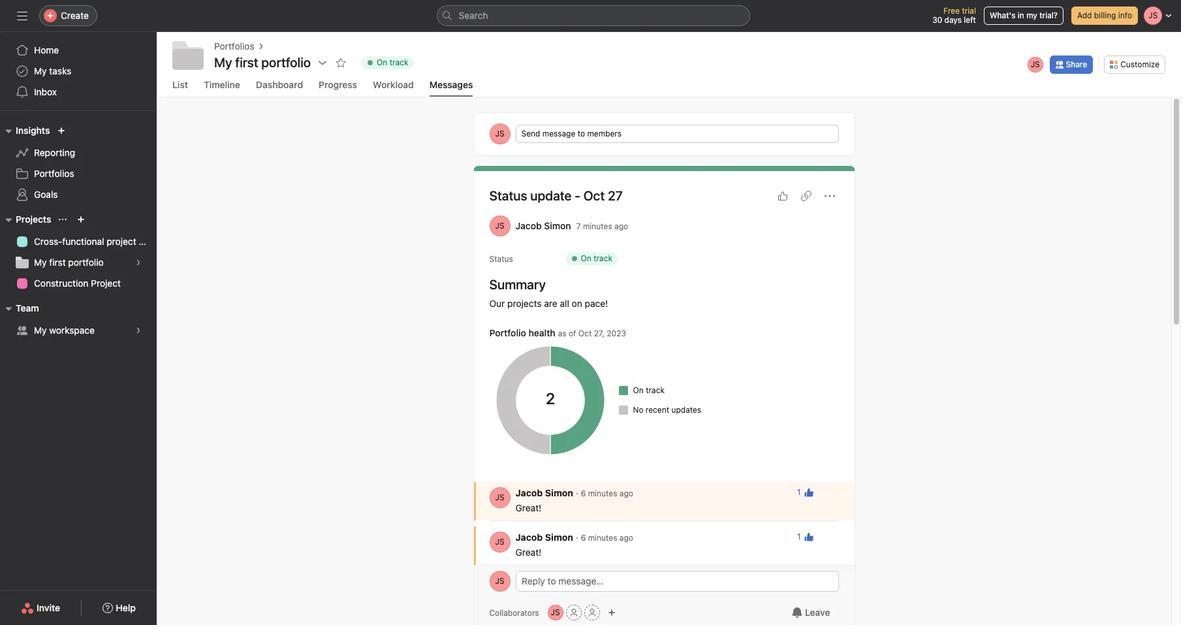 Task type: vqa. For each thing, say whether or not it's contained in the screenshot.
More actions image
yes



Task type: locate. For each thing, give the bounding box(es) containing it.
my for my workspace
[[34, 325, 47, 336]]

my up timeline
[[214, 55, 232, 70]]

1 vertical spatial great!
[[516, 547, 542, 558]]

2 · from the top
[[576, 532, 579, 543]]

oct right -
[[584, 188, 605, 203]]

0 horizontal spatial track
[[390, 57, 409, 67]]

goals link
[[8, 184, 149, 205]]

2 status from the top
[[490, 254, 513, 264]]

0 vertical spatial portfolios link
[[214, 39, 255, 54]]

on up workload
[[377, 57, 388, 67]]

1 vertical spatial jacob simon link
[[516, 487, 574, 498]]

0 vertical spatial jacob
[[516, 220, 542, 231]]

1 1 from the top
[[797, 487, 801, 497]]

share
[[1066, 59, 1088, 69]]

0 vertical spatial show options image
[[318, 57, 328, 68]]

1 for first 1 button from the bottom
[[797, 532, 801, 541]]

1 6 from the top
[[581, 489, 586, 498]]

2 jacob simon link from the top
[[516, 487, 574, 498]]

search list box
[[437, 5, 750, 26]]

my inside projects "element"
[[34, 257, 47, 268]]

add billing info
[[1078, 10, 1133, 20]]

2 6 from the top
[[581, 533, 586, 543]]

jacob simon link for first 1 button from the bottom
[[516, 532, 574, 543]]

billing
[[1095, 10, 1117, 20]]

on track up recent
[[633, 385, 665, 395]]

0 vertical spatial 1
[[797, 487, 801, 497]]

summary
[[490, 277, 546, 292]]

1 button
[[794, 483, 818, 502], [794, 528, 818, 546]]

2 1 from the top
[[797, 532, 801, 541]]

on track up workload
[[377, 57, 409, 67]]

1 horizontal spatial portfolios link
[[214, 39, 255, 54]]

oct for -
[[584, 188, 605, 203]]

teams element
[[0, 297, 157, 344]]

help button
[[94, 596, 144, 620]]

our
[[490, 298, 505, 309]]

track up workload
[[390, 57, 409, 67]]

status
[[490, 188, 528, 203], [490, 254, 513, 264]]

track down jacob simon 7 minutes ago
[[594, 253, 613, 263]]

portfolio
[[68, 257, 104, 268]]

status left update
[[490, 188, 528, 203]]

portfolio health
[[490, 327, 556, 338]]

6
[[581, 489, 586, 498], [581, 533, 586, 543]]

1 jacob simon link from the top
[[516, 220, 571, 231]]

2023
[[607, 329, 626, 338]]

0 vertical spatial status
[[490, 188, 528, 203]]

project
[[107, 236, 136, 247]]

my tasks
[[34, 65, 71, 76]]

on inside on track popup button
[[377, 57, 388, 67]]

help
[[116, 602, 136, 613]]

1 vertical spatial 1 button
[[794, 528, 818, 546]]

update
[[531, 188, 572, 203]]

info
[[1119, 10, 1133, 20]]

on track down 7
[[581, 253, 613, 263]]

status update - oct 27
[[490, 188, 623, 203]]

0 horizontal spatial on
[[377, 57, 388, 67]]

messages
[[430, 79, 473, 90]]

trial
[[962, 6, 976, 16]]

2 vertical spatial jacob simon link
[[516, 532, 574, 543]]

0 vertical spatial oct
[[584, 188, 605, 203]]

ago
[[615, 221, 628, 231], [620, 489, 634, 498], [620, 533, 634, 543]]

my inside global element
[[34, 65, 47, 76]]

1 status from the top
[[490, 188, 528, 203]]

show options image
[[318, 57, 328, 68], [826, 489, 834, 496]]

my down the "team"
[[34, 325, 47, 336]]

js button
[[490, 487, 510, 508], [490, 532, 510, 553], [490, 571, 510, 592], [548, 605, 563, 621]]

1 horizontal spatial portfolios
[[214, 40, 255, 52]]

js
[[1031, 59, 1040, 69], [495, 129, 505, 138], [495, 221, 505, 231], [495, 493, 505, 502], [495, 537, 505, 547], [495, 576, 505, 586], [551, 607, 560, 617]]

0 vertical spatial ·
[[576, 487, 579, 498]]

track
[[390, 57, 409, 67], [594, 253, 613, 263], [646, 385, 665, 395]]

1 horizontal spatial on track
[[581, 253, 613, 263]]

my workspace
[[34, 325, 95, 336]]

progress
[[319, 79, 357, 90]]

ago inside jacob simon 7 minutes ago
[[615, 221, 628, 231]]

pace!
[[585, 298, 608, 309]]

as
[[558, 329, 567, 338]]

1 vertical spatial minutes
[[588, 489, 618, 498]]

0 vertical spatial great!
[[516, 502, 542, 513]]

reporting link
[[8, 142, 149, 163]]

1 great! from the top
[[516, 502, 542, 513]]

1 vertical spatial show options image
[[826, 489, 834, 496]]

what's in my trial?
[[990, 10, 1058, 20]]

1 vertical spatial 1
[[797, 532, 801, 541]]

oct right of
[[579, 329, 592, 338]]

1 for 1st 1 button from the top of the page
[[797, 487, 801, 497]]

my for my tasks
[[34, 65, 47, 76]]

3 jacob from the top
[[516, 532, 543, 543]]

hide sidebar image
[[17, 10, 27, 21]]

oct inside portfolio health as of oct 27, 2023
[[579, 329, 592, 338]]

1 vertical spatial 6
[[581, 533, 586, 543]]

my left tasks
[[34, 65, 47, 76]]

0 vertical spatial 6
[[581, 489, 586, 498]]

2 horizontal spatial on track
[[633, 385, 665, 395]]

free
[[944, 6, 960, 16]]

on down 7
[[581, 253, 592, 263]]

0 vertical spatial jacob simon · 6 minutes ago
[[516, 487, 634, 498]]

1 vertical spatial status
[[490, 254, 513, 264]]

1 vertical spatial on
[[581, 253, 592, 263]]

my for my first portfolio
[[214, 55, 232, 70]]

my inside teams element
[[34, 325, 47, 336]]

cross-functional project plan
[[34, 236, 157, 247]]

portfolios up "my first portfolio"
[[214, 40, 255, 52]]

1 vertical spatial oct
[[579, 329, 592, 338]]

2 vertical spatial simon
[[545, 532, 574, 543]]

0 horizontal spatial portfolios link
[[8, 163, 149, 184]]

project
[[91, 278, 121, 289]]

status up summary
[[490, 254, 513, 264]]

jacob
[[516, 220, 542, 231], [516, 487, 543, 498], [516, 532, 543, 543]]

3 jacob simon link from the top
[[516, 532, 574, 543]]

1 vertical spatial jacob simon · 6 minutes ago
[[516, 532, 634, 543]]

leave
[[805, 607, 831, 618]]

what's in my trial? button
[[984, 7, 1064, 25]]

my first portfolio link
[[8, 252, 149, 273]]

simon
[[544, 220, 571, 231], [545, 487, 574, 498], [545, 532, 574, 543]]

0 vertical spatial portfolios
[[214, 40, 255, 52]]

dashboard link
[[256, 79, 303, 97]]

2 horizontal spatial track
[[646, 385, 665, 395]]

0 vertical spatial minutes
[[583, 221, 613, 231]]

2 vertical spatial minutes
[[588, 533, 618, 543]]

invite
[[37, 602, 60, 613]]

portfolios link down reporting
[[8, 163, 149, 184]]

list
[[172, 79, 188, 90]]

1 vertical spatial track
[[594, 253, 613, 263]]

portfolios link up "my first portfolio"
[[214, 39, 255, 54]]

insights element
[[0, 119, 157, 208]]

cross-functional project plan link
[[8, 231, 157, 252]]

2 vertical spatial jacob
[[516, 532, 543, 543]]

on
[[377, 57, 388, 67], [581, 253, 592, 263], [633, 385, 644, 395]]

portfolios link
[[214, 39, 255, 54], [8, 163, 149, 184]]

0 vertical spatial 1 button
[[794, 483, 818, 502]]

my left first
[[34, 257, 47, 268]]

0 vertical spatial jacob simon link
[[516, 220, 571, 231]]

portfolios down reporting
[[34, 168, 74, 179]]

·
[[576, 487, 579, 498], [576, 532, 579, 543]]

my
[[214, 55, 232, 70], [34, 65, 47, 76], [34, 257, 47, 268], [34, 325, 47, 336]]

days
[[945, 15, 962, 25]]

1 vertical spatial simon
[[545, 487, 574, 498]]

cross-
[[34, 236, 62, 247]]

portfolios inside the insights element
[[34, 168, 74, 179]]

send
[[522, 129, 540, 138]]

1 vertical spatial jacob
[[516, 487, 543, 498]]

2 horizontal spatial on
[[633, 385, 644, 395]]

jacob simon link
[[516, 220, 571, 231], [516, 487, 574, 498], [516, 532, 574, 543]]

1 vertical spatial portfolios
[[34, 168, 74, 179]]

0 vertical spatial ago
[[615, 221, 628, 231]]

1 horizontal spatial on
[[581, 253, 592, 263]]

0 vertical spatial on track
[[377, 57, 409, 67]]

0 vertical spatial track
[[390, 57, 409, 67]]

track up recent
[[646, 385, 665, 395]]

0 horizontal spatial on track
[[377, 57, 409, 67]]

status for status update - oct 27
[[490, 188, 528, 203]]

1 1 button from the top
[[794, 483, 818, 502]]

list link
[[172, 79, 188, 97]]

0 vertical spatial on
[[377, 57, 388, 67]]

on up no
[[633, 385, 644, 395]]

1 · from the top
[[576, 487, 579, 498]]

1 vertical spatial ·
[[576, 532, 579, 543]]

0 horizontal spatial portfolios
[[34, 168, 74, 179]]



Task type: describe. For each thing, give the bounding box(es) containing it.
recent
[[646, 405, 670, 415]]

2 vertical spatial on track
[[633, 385, 665, 395]]

first
[[49, 257, 66, 268]]

no
[[633, 405, 644, 415]]

my tasks link
[[8, 61, 149, 82]]

projects
[[508, 298, 542, 309]]

left
[[964, 15, 976, 25]]

timeline link
[[204, 79, 240, 97]]

track inside popup button
[[390, 57, 409, 67]]

progress link
[[319, 79, 357, 97]]

minutes inside jacob simon 7 minutes ago
[[583, 221, 613, 231]]

new project or portfolio image
[[77, 216, 85, 223]]

no recent updates
[[633, 405, 702, 415]]

2 jacob from the top
[[516, 487, 543, 498]]

messages link
[[430, 79, 473, 97]]

message
[[543, 129, 576, 138]]

to
[[578, 129, 585, 138]]

projects button
[[0, 212, 51, 227]]

my workspace link
[[8, 320, 149, 341]]

goals
[[34, 189, 58, 200]]

1 jacob from the top
[[516, 220, 542, 231]]

leave button
[[784, 601, 839, 624]]

team button
[[0, 300, 39, 316]]

create
[[61, 10, 89, 21]]

create button
[[39, 5, 97, 26]]

my first portfolio
[[34, 257, 104, 268]]

workspace
[[49, 325, 95, 336]]

search
[[459, 10, 488, 21]]

0 vertical spatial simon
[[544, 220, 571, 231]]

team
[[16, 302, 39, 314]]

projects
[[16, 214, 51, 225]]

all
[[560, 298, 570, 309]]

on track inside on track popup button
[[377, 57, 409, 67]]

2 vertical spatial on
[[633, 385, 644, 395]]

jacob simon link for 1st 1 button from the top of the page
[[516, 487, 574, 498]]

2 1 button from the top
[[794, 528, 818, 546]]

2 vertical spatial ago
[[620, 533, 634, 543]]

30
[[933, 15, 943, 25]]

oct for of
[[579, 329, 592, 338]]

portfolio health as of oct 27, 2023
[[490, 327, 626, 338]]

1 vertical spatial portfolios link
[[8, 163, 149, 184]]

1 vertical spatial ago
[[620, 489, 634, 498]]

on
[[572, 298, 583, 309]]

summary our projects are all on pace!
[[490, 277, 608, 309]]

workload
[[373, 79, 414, 90]]

first portfolio
[[235, 55, 311, 70]]

1 horizontal spatial show options image
[[826, 489, 834, 496]]

customize button
[[1105, 55, 1166, 73]]

27
[[608, 188, 623, 203]]

are
[[544, 298, 558, 309]]

tasks
[[49, 65, 71, 76]]

dashboard
[[256, 79, 303, 90]]

free trial 30 days left
[[933, 6, 976, 25]]

0 likes. click to like this task image
[[778, 191, 788, 201]]

construction project link
[[8, 273, 149, 294]]

my first portfolio
[[214, 55, 311, 70]]

copy link image
[[801, 191, 812, 201]]

trial?
[[1040, 10, 1058, 20]]

inbox link
[[8, 82, 149, 103]]

7
[[577, 221, 581, 231]]

functional
[[62, 236, 104, 247]]

add or remove collaborators image
[[608, 609, 616, 617]]

see details, my workspace image
[[135, 327, 142, 334]]

timeline
[[204, 79, 240, 90]]

inbox
[[34, 86, 57, 97]]

home
[[34, 44, 59, 56]]

jacob simon 7 minutes ago
[[516, 220, 628, 231]]

insights button
[[0, 123, 50, 138]]

27,
[[594, 329, 605, 338]]

-
[[575, 188, 581, 203]]

members
[[587, 129, 622, 138]]

of
[[569, 329, 576, 338]]

2 jacob simon · 6 minutes ago from the top
[[516, 532, 634, 543]]

1 jacob simon · 6 minutes ago from the top
[[516, 487, 634, 498]]

home link
[[8, 40, 149, 61]]

workload link
[[373, 79, 414, 97]]

in
[[1018, 10, 1025, 20]]

new image
[[58, 127, 66, 135]]

send message to members
[[522, 129, 622, 138]]

updates
[[672, 405, 702, 415]]

see details, my first portfolio image
[[135, 259, 142, 267]]

more actions image
[[825, 191, 835, 201]]

status update - oct 27 link
[[490, 188, 623, 203]]

0 horizontal spatial show options image
[[318, 57, 328, 68]]

2 vertical spatial track
[[646, 385, 665, 395]]

send message to members button
[[516, 125, 839, 143]]

my for my first portfolio
[[34, 257, 47, 268]]

construction
[[34, 278, 88, 289]]

customize
[[1121, 59, 1160, 69]]

1 horizontal spatial track
[[594, 253, 613, 263]]

what's
[[990, 10, 1016, 20]]

invite button
[[12, 596, 69, 620]]

2 great! from the top
[[516, 547, 542, 558]]

reporting
[[34, 147, 75, 158]]

global element
[[0, 32, 157, 110]]

show options, current sort, top image
[[59, 216, 67, 223]]

insights
[[16, 125, 50, 136]]

plan
[[139, 236, 157, 247]]

projects element
[[0, 208, 157, 297]]

status for status
[[490, 254, 513, 264]]

add
[[1078, 10, 1092, 20]]

1 vertical spatial on track
[[581, 253, 613, 263]]

collaborators
[[490, 608, 539, 618]]

add to starred image
[[336, 57, 346, 68]]

on track button
[[355, 54, 420, 72]]



